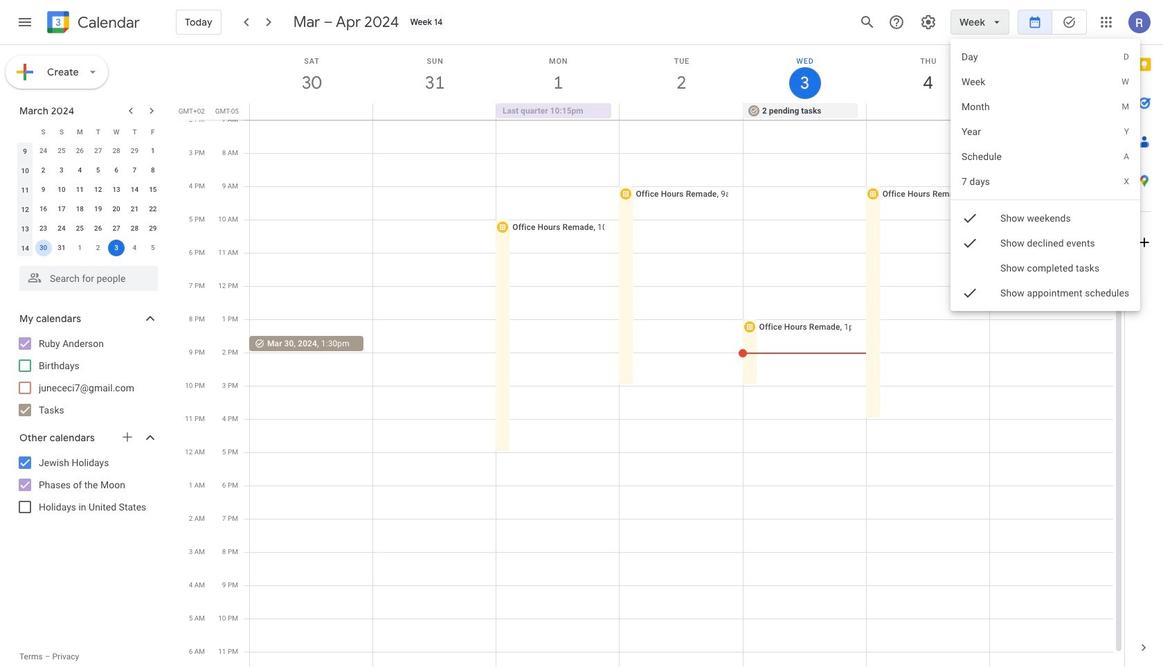 Task type: vqa. For each thing, say whether or not it's contained in the screenshot.
"Thu 23"
no



Task type: locate. For each thing, give the bounding box(es) containing it.
2 checkbox item from the top
[[951, 216, 1141, 320]]

february 28 element
[[108, 143, 125, 159]]

heading
[[75, 14, 140, 31]]

13 element
[[108, 182, 125, 198]]

26 element
[[90, 220, 106, 237]]

12 element
[[90, 182, 106, 198]]

calendar element
[[44, 8, 140, 39]]

4 checkbox item from the top
[[951, 281, 1141, 306]]

20 element
[[108, 201, 125, 218]]

1 element
[[145, 143, 161, 159]]

3 menu item from the top
[[951, 94, 1141, 119]]

row
[[244, 103, 1125, 120], [16, 122, 162, 141], [16, 141, 162, 161], [16, 161, 162, 180], [16, 180, 162, 200], [16, 200, 162, 219], [16, 219, 162, 238], [16, 238, 162, 258]]

1 checkbox item from the top
[[951, 206, 1141, 231]]

23 element
[[35, 220, 52, 237]]

april 4 element
[[126, 240, 143, 256]]

18 element
[[72, 201, 88, 218]]

menu item
[[951, 44, 1141, 69], [951, 69, 1141, 94], [951, 94, 1141, 119], [951, 119, 1141, 144], [951, 144, 1141, 169], [951, 169, 1141, 194]]

menu
[[951, 39, 1141, 320]]

3 checkbox item from the top
[[951, 231, 1141, 256]]

column header
[[16, 122, 34, 141]]

cell
[[250, 103, 373, 120], [373, 103, 497, 120], [620, 103, 743, 120], [867, 103, 990, 120], [990, 103, 1113, 120], [34, 238, 52, 258], [107, 238, 126, 258]]

april 3, today element
[[108, 240, 125, 256]]

None search field
[[0, 260, 172, 291]]

checkbox item
[[951, 206, 1141, 231], [951, 216, 1141, 320], [951, 231, 1141, 256], [951, 281, 1141, 306]]

5 element
[[90, 162, 106, 179]]

main drawer image
[[17, 14, 33, 30]]

28 element
[[126, 220, 143, 237]]

15 element
[[145, 182, 161, 198]]

Search for people text field
[[28, 266, 150, 291]]

25 element
[[72, 220, 88, 237]]

tab list
[[1126, 45, 1164, 628]]

add other calendars image
[[121, 430, 134, 444]]

30 element
[[35, 240, 52, 256]]

11 element
[[72, 182, 88, 198]]

1 menu item from the top
[[951, 44, 1141, 69]]

heading inside calendar element
[[75, 14, 140, 31]]

grid
[[177, 45, 1125, 667]]

row group inside march 2024 grid
[[16, 141, 162, 258]]

row group
[[16, 141, 162, 258]]



Task type: describe. For each thing, give the bounding box(es) containing it.
6 element
[[108, 162, 125, 179]]

6 menu item from the top
[[951, 169, 1141, 194]]

24 element
[[53, 220, 70, 237]]

19 element
[[90, 201, 106, 218]]

8 element
[[145, 162, 161, 179]]

4 menu item from the top
[[951, 119, 1141, 144]]

17 element
[[53, 201, 70, 218]]

settings menu image
[[921, 14, 937, 30]]

7 element
[[126, 162, 143, 179]]

april 2 element
[[90, 240, 106, 256]]

april 1 element
[[72, 240, 88, 256]]

february 24 element
[[35, 143, 52, 159]]

my calendars list
[[3, 333, 172, 421]]

31 element
[[53, 240, 70, 256]]

february 27 element
[[90, 143, 106, 159]]

column header inside march 2024 grid
[[16, 122, 34, 141]]

2 menu item from the top
[[951, 69, 1141, 94]]

4 element
[[72, 162, 88, 179]]

march 2024 grid
[[13, 122, 162, 258]]

2 element
[[35, 162, 52, 179]]

5 menu item from the top
[[951, 144, 1141, 169]]

3 element
[[53, 162, 70, 179]]

other calendars list
[[3, 452, 172, 518]]

february 25 element
[[53, 143, 70, 159]]

21 element
[[126, 201, 143, 218]]

february 26 element
[[72, 143, 88, 159]]

10 element
[[53, 182, 70, 198]]

16 element
[[35, 201, 52, 218]]

27 element
[[108, 220, 125, 237]]

9 element
[[35, 182, 52, 198]]

april 5 element
[[145, 240, 161, 256]]

february 29 element
[[126, 143, 143, 159]]

22 element
[[145, 201, 161, 218]]

29 element
[[145, 220, 161, 237]]

14 element
[[126, 182, 143, 198]]



